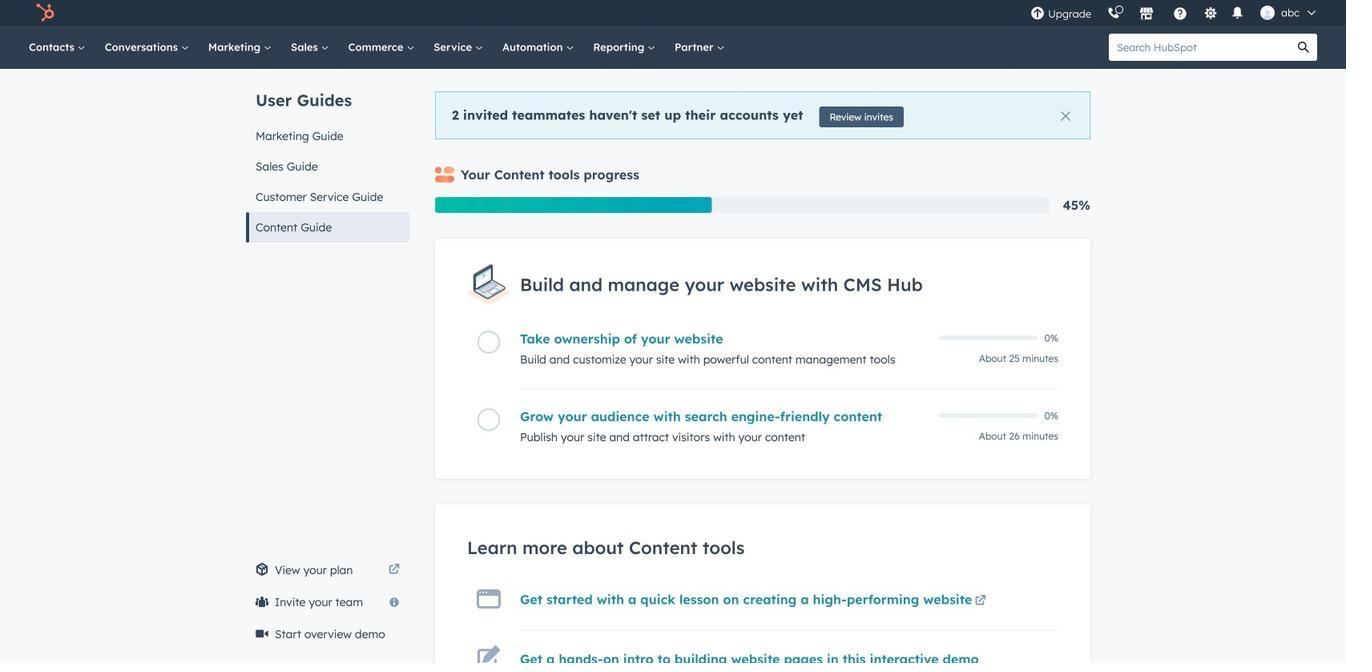 Task type: locate. For each thing, give the bounding box(es) containing it.
close image
[[1061, 111, 1071, 121]]

menu
[[1023, 0, 1328, 26]]

link opens in a new window image
[[976, 596, 987, 608]]

garebear orlando image
[[1261, 6, 1276, 20]]

alert
[[435, 91, 1091, 139]]

link opens in a new window image
[[389, 561, 400, 580], [389, 565, 400, 576], [976, 592, 987, 612]]

user guides element
[[246, 69, 410, 243]]

progress bar
[[435, 197, 712, 213]]

marketplaces image
[[1140, 7, 1155, 22]]



Task type: vqa. For each thing, say whether or not it's contained in the screenshot.
Google
no



Task type: describe. For each thing, give the bounding box(es) containing it.
Search HubSpot search field
[[1110, 34, 1291, 61]]



